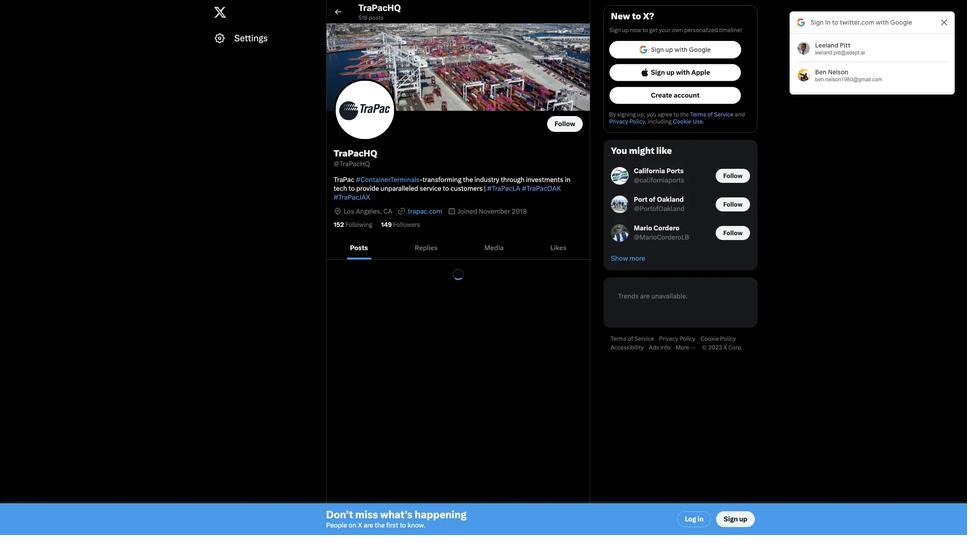 Task type: describe. For each thing, give the bounding box(es) containing it.
create
[[651, 92, 672, 99]]

@californiaports
[[634, 177, 684, 184]]

port
[[634, 196, 647, 204]]

trapachq @trapachq
[[334, 148, 377, 168]]

joined
[[458, 208, 477, 215]]

terms inside by signing up, you agree to the terms of service and privacy policy , including cookie use.
[[690, 111, 706, 118]]

,
[[645, 118, 646, 125]]

1 horizontal spatial in
[[698, 516, 704, 524]]

info
[[660, 345, 670, 351]]

ports
[[666, 167, 684, 175]]

2023
[[708, 345, 722, 351]]

@californiaports link
[[634, 176, 684, 185]]

media
[[484, 244, 504, 252]]

port of oakland @portofoakland
[[634, 196, 685, 213]]

policy inside by signing up, you agree to the terms of service and privacy policy , including cookie use.
[[629, 118, 645, 125]]

sign for sign up now to get your own personalized timeline!
[[609, 27, 621, 33]]

angeles,
[[356, 208, 382, 215]]

posts link
[[327, 237, 391, 260]]

#trapacla
[[487, 185, 520, 193]]

cookie use. link
[[673, 118, 704, 125]]

-
[[420, 176, 423, 184]]

what's
[[380, 509, 412, 522]]

people
[[326, 522, 347, 530]]

policy for cookie
[[720, 336, 736, 343]]

to down the transforming
[[443, 185, 449, 193]]

corp.
[[728, 345, 743, 351]]

152 following
[[334, 222, 372, 229]]

tab list containing posts
[[327, 237, 590, 260]]

sign up link
[[716, 512, 755, 528]]

1 horizontal spatial are
[[640, 293, 650, 301]]

#containerterminals
[[356, 176, 420, 184]]

privacy inside footer navigation
[[659, 336, 678, 343]]

might
[[629, 146, 654, 156]]

#trapacoak
[[522, 185, 561, 193]]

don't
[[326, 509, 353, 522]]

show more link
[[604, 247, 757, 270]]

are inside the don't miss what's happening people on x are the first to know.
[[364, 522, 373, 530]]

settings
[[234, 33, 268, 44]]

trapachq for trapachq 518 posts
[[358, 2, 401, 13]]

follow button for california ports @californiaports
[[716, 169, 750, 183]]

don't miss what's happening people on x are the first to know.
[[326, 509, 466, 530]]

accessibility link
[[611, 345, 649, 352]]

sign for sign up with apple
[[651, 69, 665, 77]]

the inside -transforming the industry through investments in tech to provide unparalleled service to customers |
[[463, 176, 473, 184]]

@portofoakland
[[634, 205, 685, 213]]

apple
[[691, 69, 710, 77]]

up inside sign up link
[[739, 516, 747, 524]]

log in
[[685, 516, 704, 524]]

ads
[[649, 345, 659, 351]]

cordero
[[654, 225, 680, 232]]

x inside the don't miss what's happening people on x are the first to know.
[[358, 522, 362, 530]]

who to follow section
[[604, 140, 757, 270]]

trends are unavailable.
[[618, 293, 688, 301]]

to inside by signing up, you agree to the terms of service and privacy policy , including cookie use.
[[673, 111, 679, 118]]

you might like
[[611, 146, 672, 156]]

you
[[611, 146, 627, 156]]

sign for sign up
[[724, 516, 738, 524]]

through
[[501, 176, 525, 184]]

create account link
[[609, 87, 741, 104]]

2018
[[512, 208, 527, 215]]

up for with
[[666, 69, 675, 77]]

trapac.com
[[408, 208, 442, 215]]

create account
[[651, 92, 700, 99]]

privacy policy
[[659, 336, 695, 343]]

to up #trapacjax on the left of the page
[[349, 185, 355, 193]]

know.
[[407, 522, 425, 530]]

own
[[672, 27, 683, 33]]

@mariocorderolb link
[[634, 233, 689, 242]]

footer navigation
[[603, 335, 758, 353]]

investments
[[526, 176, 563, 184]]

miss
[[355, 509, 378, 522]]

new to x?
[[611, 11, 654, 22]]

including
[[648, 118, 672, 125]]

likes link
[[527, 237, 590, 260]]

cookie inside by signing up, you agree to the terms of service and privacy policy , including cookie use.
[[673, 118, 691, 125]]

up for now
[[622, 27, 629, 33]]

trapachq for trapachq @trapachq
[[334, 148, 377, 159]]

industry
[[474, 176, 499, 184]]

in inside -transforming the industry through investments in tech to provide unparalleled service to customers |
[[565, 176, 570, 184]]

unparalleled
[[381, 185, 418, 193]]

#trapacla #trapacoak #trapacjax
[[334, 185, 561, 201]]

by signing up, you agree to the terms of service and privacy policy , including cookie use.
[[609, 111, 746, 125]]

sign up with apple button
[[609, 64, 741, 81]]

accessibility
[[611, 345, 644, 351]]

to inside the don't miss what's happening people on x are the first to know.
[[400, 522, 406, 530]]

california ports link
[[634, 167, 684, 176]]

oakland
[[657, 196, 684, 204]]

california
[[634, 167, 665, 175]]

posts
[[350, 244, 368, 252]]

terms inside footer navigation
[[611, 336, 627, 343]]



Task type: locate. For each thing, give the bounding box(es) containing it.
happening
[[415, 509, 466, 522]]

of for port of oakland @portofoakland
[[649, 196, 655, 204]]

in
[[565, 176, 570, 184], [698, 516, 704, 524]]

1 vertical spatial are
[[364, 522, 373, 530]]

x inside footer navigation
[[723, 345, 727, 351]]

#trapacoak link
[[522, 185, 561, 193]]

2 vertical spatial of
[[628, 336, 633, 343]]

sign up region
[[604, 6, 757, 132]]

1 horizontal spatial privacy
[[659, 336, 678, 343]]

@portofoakland link
[[634, 205, 685, 214]]

to right agree
[[673, 111, 679, 118]]

2 horizontal spatial up
[[739, 516, 747, 524]]

policy down up,
[[629, 118, 645, 125]]

provide
[[356, 185, 379, 193]]

1 vertical spatial of
[[649, 196, 655, 204]]

0 horizontal spatial x
[[358, 522, 362, 530]]

1 vertical spatial service
[[634, 336, 654, 343]]

0 horizontal spatial of
[[628, 336, 633, 343]]

posts
[[369, 15, 384, 21]]

1 horizontal spatial service
[[714, 111, 734, 118]]

© 2023 x corp.
[[702, 345, 743, 351]]

tech
[[334, 185, 347, 193]]

terms up accessibility
[[611, 336, 627, 343]]

the left first
[[375, 522, 385, 530]]

of left and
[[707, 111, 713, 118]]

terms of service link inside footer navigation
[[611, 336, 659, 343]]

cookie policy accessibility
[[611, 336, 736, 351]]

up inside sign up with apple 'button'
[[666, 69, 675, 77]]

2 horizontal spatial sign
[[724, 516, 738, 524]]

x?
[[643, 11, 654, 22]]

the up cookie use. link
[[680, 111, 689, 118]]

of for terms of service
[[628, 336, 633, 343]]

service
[[714, 111, 734, 118], [634, 336, 654, 343]]

trapachq up posts
[[358, 2, 401, 13]]

1 horizontal spatial terms of service link
[[690, 111, 734, 118]]

sign up create
[[651, 69, 665, 77]]

home timeline element
[[327, 0, 590, 289]]

up,
[[637, 111, 645, 118]]

privacy up the info
[[659, 336, 678, 343]]

of up the accessibility link
[[628, 336, 633, 343]]

privacy inside by signing up, you agree to the terms of service and privacy policy , including cookie use.
[[609, 118, 628, 125]]

show
[[611, 255, 628, 263]]

terms up use.
[[690, 111, 706, 118]]

settings link
[[209, 26, 323, 51]]

service up ads
[[634, 336, 654, 343]]

1 vertical spatial in
[[698, 516, 704, 524]]

0 vertical spatial in
[[565, 176, 570, 184]]

cookie inside "cookie policy accessibility"
[[700, 336, 719, 343]]

service left and
[[714, 111, 734, 118]]

1 vertical spatial terms
[[611, 336, 627, 343]]

policy inside "cookie policy accessibility"
[[720, 336, 736, 343]]

the
[[680, 111, 689, 118], [463, 176, 473, 184], [375, 522, 385, 530]]

0 horizontal spatial are
[[364, 522, 373, 530]]

privacy policy link down signing
[[609, 118, 645, 125]]

sign down new
[[609, 27, 621, 33]]

more
[[630, 255, 645, 263]]

cookie left use.
[[673, 118, 691, 125]]

are
[[640, 293, 650, 301], [364, 522, 373, 530]]

x down cookie policy link on the bottom right of page
[[723, 345, 727, 351]]

of inside terms of service link
[[628, 336, 633, 343]]

x right on
[[358, 522, 362, 530]]

0 horizontal spatial in
[[565, 176, 570, 184]]

new
[[611, 11, 630, 22]]

policy up © 2023 x corp.
[[720, 336, 736, 343]]

1 vertical spatial terms of service link
[[611, 336, 659, 343]]

0 horizontal spatial service
[[634, 336, 654, 343]]

terms of service link up use.
[[690, 111, 734, 118]]

to left x?
[[632, 11, 641, 22]]

privacy down by
[[609, 118, 628, 125]]

the up the customers
[[463, 176, 473, 184]]

2 vertical spatial the
[[375, 522, 385, 530]]

privacy policy link
[[609, 118, 645, 125], [659, 336, 700, 343]]

trapac.com link
[[398, 207, 442, 215]]

log
[[685, 516, 696, 524]]

0 vertical spatial x
[[723, 345, 727, 351]]

agree
[[658, 111, 672, 118]]

the inside by signing up, you agree to the terms of service and privacy policy , including cookie use.
[[680, 111, 689, 118]]

#trapacjax
[[334, 194, 370, 201]]

follow button
[[547, 12, 583, 28], [547, 116, 583, 132], [716, 169, 750, 183], [716, 197, 750, 212], [716, 226, 750, 240]]

1 vertical spatial x
[[358, 522, 362, 530]]

sign inside 'button'
[[651, 69, 665, 77]]

1 horizontal spatial of
[[649, 196, 655, 204]]

1 horizontal spatial x
[[723, 345, 727, 351]]

policy up "more" popup button
[[679, 336, 695, 343]]

1 vertical spatial sign
[[651, 69, 665, 77]]

0 vertical spatial of
[[707, 111, 713, 118]]

first
[[386, 522, 398, 530]]

trapachq up @trapachq
[[334, 148, 377, 159]]

0 horizontal spatial cookie
[[673, 118, 691, 125]]

terms of service link up the accessibility link
[[611, 336, 659, 343]]

0 vertical spatial the
[[680, 111, 689, 118]]

1 vertical spatial up
[[666, 69, 675, 77]]

more button
[[676, 345, 702, 352]]

of inside port of oakland @portofoakland
[[649, 196, 655, 204]]

follow for mario cordero @mariocorderolb
[[723, 230, 743, 237]]

in right log
[[698, 516, 704, 524]]

0 horizontal spatial terms of service link
[[611, 336, 659, 343]]

are right the trends
[[640, 293, 650, 301]]

0 vertical spatial are
[[640, 293, 650, 301]]

get
[[649, 27, 658, 33]]

1 horizontal spatial policy
[[679, 336, 695, 343]]

terms of service link
[[690, 111, 734, 118], [611, 336, 659, 343]]

0 horizontal spatial privacy
[[609, 118, 628, 125]]

0 horizontal spatial policy
[[629, 118, 645, 125]]

terms of service link inside sign up region
[[690, 111, 734, 118]]

0 horizontal spatial up
[[622, 27, 629, 33]]

to right first
[[400, 522, 406, 530]]

cookie up ©
[[700, 336, 719, 343]]

to left get
[[643, 27, 648, 33]]

149
[[381, 222, 392, 229]]

0 vertical spatial up
[[622, 27, 629, 33]]

|
[[484, 185, 486, 193]]

0 horizontal spatial privacy policy link
[[609, 118, 645, 125]]

timeline!
[[719, 27, 742, 33]]

mario
[[634, 225, 652, 232]]

of right port
[[649, 196, 655, 204]]

1 horizontal spatial the
[[463, 176, 473, 184]]

1 horizontal spatial terms
[[690, 111, 706, 118]]

on
[[349, 522, 356, 530]]

1 vertical spatial the
[[463, 176, 473, 184]]

0 horizontal spatial sign
[[609, 27, 621, 33]]

sign right log in
[[724, 516, 738, 524]]

trapac #containerterminals
[[334, 176, 420, 184]]

0 vertical spatial cookie
[[673, 118, 691, 125]]

personalized
[[684, 27, 718, 33]]

152
[[334, 222, 344, 229]]

are down miss on the left of the page
[[364, 522, 373, 530]]

#containerterminals link
[[356, 176, 420, 184]]

and
[[735, 111, 745, 118]]

cookie policy link
[[700, 336, 741, 343]]

los angeles, ca
[[344, 208, 392, 215]]

trapac
[[334, 176, 354, 184]]

1 horizontal spatial sign
[[651, 69, 665, 77]]

2 horizontal spatial policy
[[720, 336, 736, 343]]

like
[[656, 146, 672, 156]]

now
[[630, 27, 641, 33]]

of inside by signing up, you agree to the terms of service and privacy policy , including cookie use.
[[707, 111, 713, 118]]

more
[[676, 345, 689, 351]]

your
[[659, 27, 670, 33]]

policy for privacy
[[679, 336, 695, 343]]

0 horizontal spatial the
[[375, 522, 385, 530]]

policy inside privacy policy link
[[679, 336, 695, 343]]

518
[[358, 15, 368, 21]]

service inside footer navigation
[[634, 336, 654, 343]]

follow for port of oakland @portofoakland
[[723, 201, 743, 208]]

november
[[479, 208, 510, 215]]

follow for california ports @californiaports
[[723, 172, 743, 179]]

signing
[[617, 111, 636, 118]]

2 horizontal spatial the
[[680, 111, 689, 118]]

the inside the don't miss what's happening people on x are the first to know.
[[375, 522, 385, 530]]

149 followers
[[381, 222, 420, 229]]

0 vertical spatial privacy
[[609, 118, 628, 125]]

0 vertical spatial privacy policy link
[[609, 118, 645, 125]]

with
[[676, 69, 690, 77]]

trends
[[618, 293, 639, 301]]

mario cordero @mariocorderolb
[[634, 225, 689, 242]]

following
[[345, 222, 372, 229]]

follow button for mario cordero @mariocorderolb
[[716, 226, 750, 240]]

follow button for port of oakland @portofoakland
[[716, 197, 750, 212]]

#trapacjax link
[[334, 194, 370, 201]]

joined november 2018
[[458, 208, 527, 215]]

sign up with apple
[[651, 69, 710, 77]]

sign up
[[724, 516, 747, 524]]

1 horizontal spatial cookie
[[700, 336, 719, 343]]

1 vertical spatial trapachq
[[334, 148, 377, 159]]

-transforming the industry through investments in tech to provide unparalleled service to customers |
[[334, 176, 572, 193]]

0 vertical spatial terms
[[690, 111, 706, 118]]

service
[[420, 185, 441, 193]]

california ports @californiaports
[[634, 167, 684, 184]]

in right the investments
[[565, 176, 570, 184]]

1 vertical spatial privacy policy link
[[659, 336, 700, 343]]

port of oakland link
[[634, 195, 685, 205]]

0 horizontal spatial terms
[[611, 336, 627, 343]]

©
[[702, 345, 707, 351]]

to
[[632, 11, 641, 22], [643, 27, 648, 33], [673, 111, 679, 118], [349, 185, 355, 193], [443, 185, 449, 193], [400, 522, 406, 530]]

0 vertical spatial service
[[714, 111, 734, 118]]

customers
[[451, 185, 483, 193]]

of
[[707, 111, 713, 118], [649, 196, 655, 204], [628, 336, 633, 343]]

tab list
[[327, 237, 590, 260]]

use.
[[693, 118, 704, 125]]

service inside by signing up, you agree to the terms of service and privacy policy , including cookie use.
[[714, 111, 734, 118]]

by
[[609, 111, 616, 118]]

0 vertical spatial trapachq
[[358, 2, 401, 13]]

2 horizontal spatial of
[[707, 111, 713, 118]]

1 vertical spatial privacy
[[659, 336, 678, 343]]

privacy policy link up more
[[659, 336, 700, 343]]

cookie
[[673, 118, 691, 125], [700, 336, 719, 343]]

followers
[[393, 222, 420, 229]]

1 vertical spatial cookie
[[700, 336, 719, 343]]

sign up now to get your own personalized timeline!
[[609, 27, 742, 33]]

@mariocorderolb
[[634, 234, 689, 242]]

2 vertical spatial sign
[[724, 516, 738, 524]]

replies
[[415, 244, 438, 252]]

0 vertical spatial sign
[[609, 27, 621, 33]]

0 vertical spatial terms of service link
[[690, 111, 734, 118]]

2 vertical spatial up
[[739, 516, 747, 524]]

likes
[[550, 244, 566, 252]]

1 horizontal spatial up
[[666, 69, 675, 77]]

replies link
[[391, 237, 461, 260]]

trapachq 518 posts
[[358, 2, 401, 21]]

1 horizontal spatial privacy policy link
[[659, 336, 700, 343]]



Task type: vqa. For each thing, say whether or not it's contained in the screenshot.


